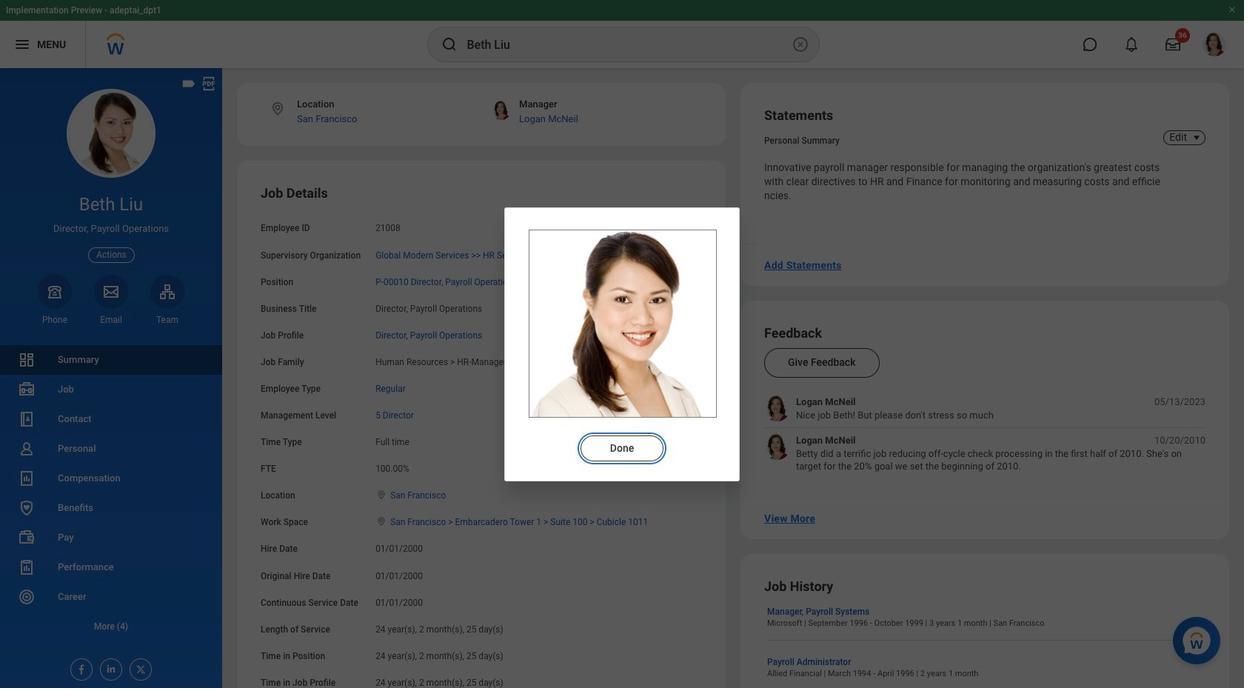 Task type: vqa. For each thing, say whether or not it's contained in the screenshot.
the bottom employee's photo (logan mcneil)
yes



Task type: describe. For each thing, give the bounding box(es) containing it.
linkedin image
[[101, 659, 117, 675]]

career image
[[18, 588, 36, 606]]

view team image
[[159, 283, 176, 301]]

region inside larger image alert dialog
[[529, 423, 716, 463]]

1 vertical spatial location image
[[376, 490, 388, 500]]

notifications large image
[[1125, 37, 1139, 52]]

beth liu employee photo image
[[529, 229, 717, 417]]

0 vertical spatial location image
[[270, 101, 286, 117]]

inbox large image
[[1166, 37, 1181, 52]]

email beth liu element
[[94, 314, 128, 326]]

close environment banner image
[[1228, 5, 1237, 14]]

summary image
[[18, 351, 36, 369]]

personal summary element
[[765, 133, 840, 146]]

compensation image
[[18, 470, 36, 487]]

phone image
[[44, 283, 65, 301]]

profile logan mcneil element
[[1194, 28, 1236, 61]]

2 vertical spatial location image
[[376, 517, 388, 527]]

performance image
[[18, 559, 36, 576]]

facebook image
[[71, 659, 87, 676]]

benefits image
[[18, 499, 36, 517]]

1 employee's photo (logan mcneil) image from the top
[[765, 396, 790, 422]]

view printable version (pdf) image
[[201, 76, 217, 92]]

job image
[[18, 381, 36, 399]]

tag image
[[181, 76, 197, 92]]



Task type: locate. For each thing, give the bounding box(es) containing it.
employee's photo (logan mcneil) image
[[765, 396, 790, 422], [765, 434, 790, 460]]

0 vertical spatial employee's photo (logan mcneil) image
[[765, 396, 790, 422]]

2 employee's photo (logan mcneil) image from the top
[[765, 434, 790, 460]]

navigation pane region
[[0, 68, 222, 688]]

phone beth liu element
[[38, 314, 72, 326]]

full time element
[[376, 434, 409, 448]]

pay image
[[18, 529, 36, 547]]

region
[[529, 423, 716, 463]]

x image
[[130, 659, 147, 676]]

list
[[0, 345, 222, 642], [765, 396, 1206, 473]]

mail image
[[102, 283, 120, 301]]

0 horizontal spatial list
[[0, 345, 222, 642]]

1 vertical spatial employee's photo (logan mcneil) image
[[765, 434, 790, 460]]

search image
[[440, 36, 458, 53]]

1 horizontal spatial list
[[765, 396, 1206, 473]]

group
[[261, 185, 702, 688]]

x circle image
[[792, 36, 809, 53]]

banner
[[0, 0, 1245, 68]]

personal image
[[18, 440, 36, 458]]

contact image
[[18, 410, 36, 428]]

team beth liu element
[[150, 314, 184, 326]]

location image
[[270, 101, 286, 117], [376, 490, 388, 500], [376, 517, 388, 527]]

larger image alert dialog
[[504, 207, 740, 481]]



